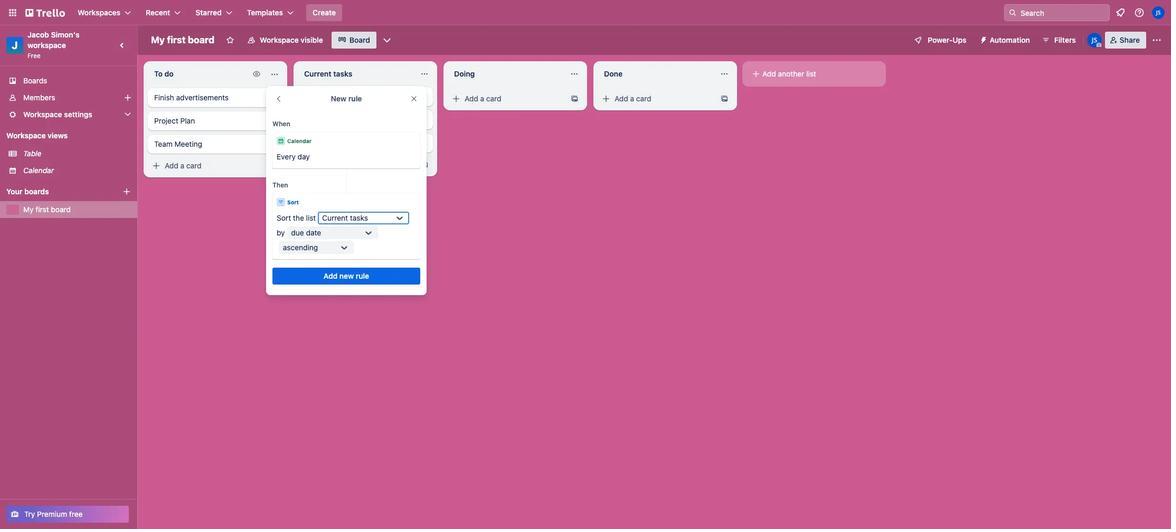 Task type: vqa. For each thing, say whether or not it's contained in the screenshot.
first
yes



Task type: locate. For each thing, give the bounding box(es) containing it.
1 horizontal spatial team
[[304, 138, 323, 147]]

1 horizontal spatial team meeting
[[304, 138, 352, 147]]

1 vertical spatial rule
[[356, 271, 369, 280]]

0 vertical spatial my
[[151, 34, 165, 45]]

1 horizontal spatial first
[[167, 34, 186, 45]]

finish advertisements
[[304, 92, 379, 101], [154, 93, 229, 102]]

add inside button
[[324, 271, 338, 280]]

Doing text field
[[448, 65, 564, 82]]

1 horizontal spatial finish advertisements
[[304, 92, 379, 101]]

0 horizontal spatial finish
[[154, 93, 174, 102]]

calendar inside calendar link
[[23, 166, 54, 175]]

0 vertical spatial board
[[188, 34, 215, 45]]

0 horizontal spatial team
[[154, 139, 173, 148]]

sort left the
[[277, 213, 291, 222]]

Search field
[[1017, 5, 1110, 21]]

first
[[167, 34, 186, 45], [36, 205, 49, 214]]

1 horizontal spatial my first board
[[151, 34, 215, 45]]

0 horizontal spatial team meeting link
[[148, 135, 283, 154]]

add a card link
[[448, 91, 566, 106], [598, 91, 716, 106], [298, 157, 416, 172], [148, 158, 266, 173]]

a down plan
[[180, 161, 184, 170]]

workspace views
[[6, 131, 68, 140]]

workspace down "templates" dropdown button
[[260, 35, 299, 44]]

board down starred
[[188, 34, 215, 45]]

card down plan
[[186, 161, 202, 170]]

advertisements down current tasks text box
[[326, 92, 379, 101]]

1 horizontal spatial my
[[151, 34, 165, 45]]

finish advertisements down current tasks text box
[[304, 92, 379, 101]]

my first board down recent dropdown button
[[151, 34, 215, 45]]

visible
[[301, 35, 323, 44]]

workspace inside dropdown button
[[23, 110, 62, 119]]

sm image
[[975, 32, 990, 46], [251, 69, 262, 79], [751, 69, 762, 79], [601, 93, 612, 104], [151, 161, 162, 171]]

meeting down 'new' at left top
[[325, 138, 352, 147]]

project
[[154, 116, 178, 125]]

j
[[12, 39, 18, 51]]

jacob simon's workspace link
[[27, 30, 81, 50]]

team meeting link down project plan link
[[148, 135, 283, 154]]

team meeting link for to do text box
[[148, 135, 283, 154]]

star or unstar board image
[[226, 36, 235, 44]]

templates
[[247, 8, 283, 17]]

0 vertical spatial calendar
[[287, 138, 312, 144]]

finish advertisements link up project plan link
[[148, 88, 283, 107]]

team meeting link down the new rule
[[298, 134, 433, 153]]

project plan
[[154, 116, 195, 125]]

meeting down plan
[[175, 139, 202, 148]]

0 vertical spatial list
[[807, 69, 817, 78]]

finish
[[304, 92, 324, 101], [154, 93, 174, 102]]

a
[[480, 94, 484, 103], [630, 94, 634, 103], [330, 160, 334, 169], [180, 161, 184, 170]]

my down your boards
[[23, 205, 34, 214]]

0 vertical spatial sort
[[287, 199, 299, 205]]

current
[[322, 213, 348, 222]]

team for current tasks text box
[[304, 138, 323, 147]]

1 vertical spatial first
[[36, 205, 49, 214]]

1 horizontal spatial finish advertisements link
[[298, 87, 433, 106]]

team meeting for to do text box
[[154, 139, 202, 148]]

table
[[23, 149, 41, 158]]

current tasks
[[322, 213, 368, 222]]

add left new
[[324, 271, 338, 280]]

To do text field
[[148, 65, 247, 82]]

team meeting up day
[[304, 138, 352, 147]]

0 horizontal spatial my
[[23, 205, 34, 214]]

my down recent
[[151, 34, 165, 45]]

sm image
[[451, 93, 462, 104], [301, 160, 312, 170]]

list for sort the list
[[306, 213, 316, 222]]

workspace up "table"
[[6, 131, 46, 140]]

your
[[6, 187, 22, 196]]

team meeting down project plan
[[154, 139, 202, 148]]

try
[[24, 510, 35, 519]]

premium
[[37, 510, 67, 519]]

0 vertical spatial my first board
[[151, 34, 215, 45]]

ups
[[953, 35, 967, 44]]

add down doing text field
[[465, 94, 478, 103]]

finish advertisements link
[[298, 87, 433, 106], [148, 88, 283, 107]]

date
[[306, 228, 321, 237]]

another
[[778, 69, 805, 78]]

sort up sort the list
[[287, 199, 299, 205]]

finish for finish advertisements link associated with to do text box
[[154, 93, 174, 102]]

new rule
[[331, 94, 362, 103]]

boards
[[24, 187, 49, 196]]

automation
[[990, 35, 1030, 44]]

rule
[[348, 94, 362, 103], [356, 271, 369, 280]]

team
[[304, 138, 323, 147], [154, 139, 173, 148]]

advertisements
[[326, 92, 379, 101], [176, 93, 229, 102]]

0 horizontal spatial team meeting
[[154, 139, 202, 148]]

workspace inside 'button'
[[260, 35, 299, 44]]

first down boards
[[36, 205, 49, 214]]

a down doing text field
[[480, 94, 484, 103]]

0 vertical spatial workspace
[[260, 35, 299, 44]]

simon's
[[51, 30, 80, 39]]

calendar up day
[[287, 138, 312, 144]]

1 horizontal spatial team meeting link
[[298, 134, 433, 153]]

add another list link
[[747, 65, 882, 82]]

board
[[188, 34, 215, 45], [51, 205, 71, 214]]

jacob simon (jacobsimon16) image
[[1087, 33, 1102, 48]]

0 horizontal spatial my first board
[[23, 205, 71, 214]]

meeting for team meeting link associated with to do text box
[[175, 139, 202, 148]]

add
[[763, 69, 776, 78], [465, 94, 478, 103], [615, 94, 628, 103], [315, 160, 328, 169], [165, 161, 178, 170], [324, 271, 338, 280]]

finish left 'new' at left top
[[304, 92, 324, 101]]

create
[[313, 8, 336, 17]]

0 horizontal spatial sm image
[[301, 160, 312, 170]]

team down project
[[154, 139, 173, 148]]

add a card
[[465, 94, 502, 103], [615, 94, 652, 103], [315, 160, 352, 169], [165, 161, 202, 170]]

a right day
[[330, 160, 334, 169]]

workspace visible
[[260, 35, 323, 44]]

workspace for workspace views
[[6, 131, 46, 140]]

j link
[[6, 37, 23, 54]]

1 horizontal spatial calendar
[[287, 138, 312, 144]]

workspace navigation collapse icon image
[[115, 38, 130, 53]]

board down your boards with 1 items "element"
[[51, 205, 71, 214]]

new
[[331, 94, 347, 103]]

workspace visible button
[[241, 32, 329, 49]]

calendar link
[[23, 165, 131, 176]]

2 vertical spatial workspace
[[6, 131, 46, 140]]

day
[[298, 152, 310, 161]]

rule inside button
[[356, 271, 369, 280]]

finish up project
[[154, 93, 174, 102]]

workspace down members
[[23, 110, 62, 119]]

0 horizontal spatial list
[[306, 213, 316, 222]]

Done text field
[[598, 65, 714, 82]]

0 horizontal spatial finish advertisements
[[154, 93, 229, 102]]

my first board down your boards with 1 items "element"
[[23, 205, 71, 214]]

workspace settings
[[23, 110, 92, 119]]

create from template… image
[[570, 95, 579, 103], [720, 95, 729, 103], [420, 161, 429, 169], [270, 162, 279, 170]]

0 vertical spatial first
[[167, 34, 186, 45]]

card
[[486, 94, 502, 103], [636, 94, 652, 103], [336, 160, 352, 169], [186, 161, 202, 170]]

meeting
[[325, 138, 352, 147], [175, 139, 202, 148]]

my
[[151, 34, 165, 45], [23, 205, 34, 214]]

0 vertical spatial sm image
[[451, 93, 462, 104]]

list
[[807, 69, 817, 78], [306, 213, 316, 222]]

starred
[[196, 8, 222, 17]]

rule right 'new' at left top
[[348, 94, 362, 103]]

board inside my first board text box
[[188, 34, 215, 45]]

workspace for workspace settings
[[23, 110, 62, 119]]

show menu image
[[1152, 35, 1163, 45]]

add a card down plan
[[165, 161, 202, 170]]

1 horizontal spatial list
[[807, 69, 817, 78]]

1 horizontal spatial finish
[[304, 92, 324, 101]]

card right day
[[336, 160, 352, 169]]

starred button
[[189, 4, 239, 21]]

sort
[[287, 199, 299, 205], [277, 213, 291, 222]]

workspace settings button
[[0, 106, 137, 123]]

advertisements for to do text box
[[176, 93, 229, 102]]

0 notifications image
[[1114, 6, 1127, 19]]

advertisements down to do text box
[[176, 93, 229, 102]]

members link
[[0, 89, 137, 106]]

list right the
[[306, 213, 316, 222]]

calendar down "table"
[[23, 166, 54, 175]]

0 horizontal spatial board
[[51, 205, 71, 214]]

1 vertical spatial board
[[51, 205, 71, 214]]

calendar
[[287, 138, 312, 144], [23, 166, 54, 175]]

list right another
[[807, 69, 817, 78]]

sort for sort
[[287, 199, 299, 205]]

team up day
[[304, 138, 323, 147]]

1 vertical spatial workspace
[[23, 110, 62, 119]]

1 horizontal spatial board
[[188, 34, 215, 45]]

workspaces button
[[71, 4, 137, 21]]

0 horizontal spatial calendar
[[23, 166, 54, 175]]

power-ups button
[[907, 32, 973, 49]]

sort for sort the list
[[277, 213, 291, 222]]

share button
[[1105, 32, 1147, 49]]

power-
[[928, 35, 953, 44]]

plan
[[180, 116, 195, 125]]

add down project plan
[[165, 161, 178, 170]]

workspace
[[260, 35, 299, 44], [23, 110, 62, 119], [6, 131, 46, 140]]

1 horizontal spatial meeting
[[325, 138, 352, 147]]

my first board
[[151, 34, 215, 45], [23, 205, 71, 214]]

1 vertical spatial sm image
[[301, 160, 312, 170]]

automation button
[[975, 32, 1037, 49]]

views
[[48, 131, 68, 140]]

first down recent dropdown button
[[167, 34, 186, 45]]

team meeting link for current tasks text box
[[298, 134, 433, 153]]

every day
[[277, 152, 310, 161]]

finish advertisements up plan
[[154, 93, 229, 102]]

0 horizontal spatial advertisements
[[176, 93, 229, 102]]

add right day
[[315, 160, 328, 169]]

0 vertical spatial rule
[[348, 94, 362, 103]]

power-ups
[[928, 35, 967, 44]]

1 vertical spatial sort
[[277, 213, 291, 222]]

0 horizontal spatial meeting
[[175, 139, 202, 148]]

finish advertisements link down current tasks text box
[[298, 87, 433, 106]]

1 vertical spatial calendar
[[23, 166, 54, 175]]

rule right new
[[356, 271, 369, 280]]

add another list
[[763, 69, 817, 78]]

team meeting
[[304, 138, 352, 147], [154, 139, 202, 148]]

1 vertical spatial my
[[23, 205, 34, 214]]

0 horizontal spatial finish advertisements link
[[148, 88, 283, 107]]

1 vertical spatial list
[[306, 213, 316, 222]]

1 horizontal spatial advertisements
[[326, 92, 379, 101]]

team meeting link
[[298, 134, 433, 153], [148, 135, 283, 154]]



Task type: describe. For each thing, give the bounding box(es) containing it.
a down done text field
[[630, 94, 634, 103]]

the
[[293, 213, 304, 222]]

recent
[[146, 8, 170, 17]]

my inside text box
[[151, 34, 165, 45]]

add left another
[[763, 69, 776, 78]]

workspace for workspace visible
[[260, 35, 299, 44]]

sort the list
[[277, 213, 316, 222]]

every
[[277, 152, 296, 161]]

try premium free
[[24, 510, 83, 519]]

recent button
[[139, 4, 187, 21]]

share
[[1120, 35, 1140, 44]]

workspace
[[27, 41, 66, 50]]

this member is an admin of this board. image
[[1097, 43, 1102, 48]]

jacob simon (jacobsimon16) image
[[1153, 6, 1165, 19]]

sm image inside automation button
[[975, 32, 990, 46]]

jacob
[[27, 30, 49, 39]]

my first board link
[[23, 204, 131, 215]]

card down done text field
[[636, 94, 652, 103]]

0 horizontal spatial first
[[36, 205, 49, 214]]

workspaces
[[78, 8, 120, 17]]

search image
[[1009, 8, 1017, 17]]

add a card down done text field
[[615, 94, 652, 103]]

first inside text box
[[167, 34, 186, 45]]

sm image inside add another list link
[[751, 69, 762, 79]]

try premium free button
[[6, 506, 129, 523]]

board link
[[332, 32, 377, 49]]

card down doing text field
[[486, 94, 502, 103]]

Board name text field
[[146, 32, 220, 49]]

finish advertisements link for current tasks text box
[[298, 87, 433, 106]]

filters button
[[1039, 32, 1079, 49]]

list for add another list
[[807, 69, 817, 78]]

back to home image
[[25, 4, 65, 21]]

finish for finish advertisements link corresponding to current tasks text box
[[304, 92, 324, 101]]

then
[[273, 181, 288, 189]]

when
[[273, 120, 290, 128]]

by
[[277, 228, 285, 237]]

table link
[[23, 148, 131, 159]]

1 horizontal spatial sm image
[[451, 93, 462, 104]]

customize views image
[[382, 35, 392, 45]]

members
[[23, 93, 55, 102]]

add new rule button
[[273, 268, 420, 285]]

your boards with 1 items element
[[6, 185, 107, 198]]

advertisements for current tasks text box
[[326, 92, 379, 101]]

1 vertical spatial my first board
[[23, 205, 71, 214]]

settings
[[64, 110, 92, 119]]

finish advertisements for to do text box
[[154, 93, 229, 102]]

add a card right day
[[315, 160, 352, 169]]

my first board inside text box
[[151, 34, 215, 45]]

add board image
[[123, 188, 131, 196]]

primary element
[[0, 0, 1172, 25]]

boards link
[[0, 72, 137, 89]]

free
[[69, 510, 83, 519]]

open information menu image
[[1135, 7, 1145, 18]]

team meeting for current tasks text box
[[304, 138, 352, 147]]

boards
[[23, 76, 47, 85]]

free
[[27, 52, 41, 60]]

Current tasks text field
[[298, 65, 414, 82]]

meeting for team meeting link corresponding to current tasks text box
[[325, 138, 352, 147]]

tasks
[[350, 213, 368, 222]]

add a card down doing text field
[[465, 94, 502, 103]]

templates button
[[241, 4, 300, 21]]

finish advertisements link for to do text box
[[148, 88, 283, 107]]

your boards
[[6, 187, 49, 196]]

create button
[[306, 4, 342, 21]]

jacob simon's workspace free
[[27, 30, 81, 60]]

board inside my first board link
[[51, 205, 71, 214]]

ascending
[[283, 243, 318, 252]]

team for to do text box
[[154, 139, 173, 148]]

finish advertisements for current tasks text box
[[304, 92, 379, 101]]

due date
[[291, 228, 321, 237]]

filters
[[1055, 35, 1076, 44]]

due
[[291, 228, 304, 237]]

new
[[340, 271, 354, 280]]

add new rule
[[324, 271, 369, 280]]

board
[[350, 35, 370, 44]]

add down done text field
[[615, 94, 628, 103]]

project plan link
[[148, 111, 283, 130]]



